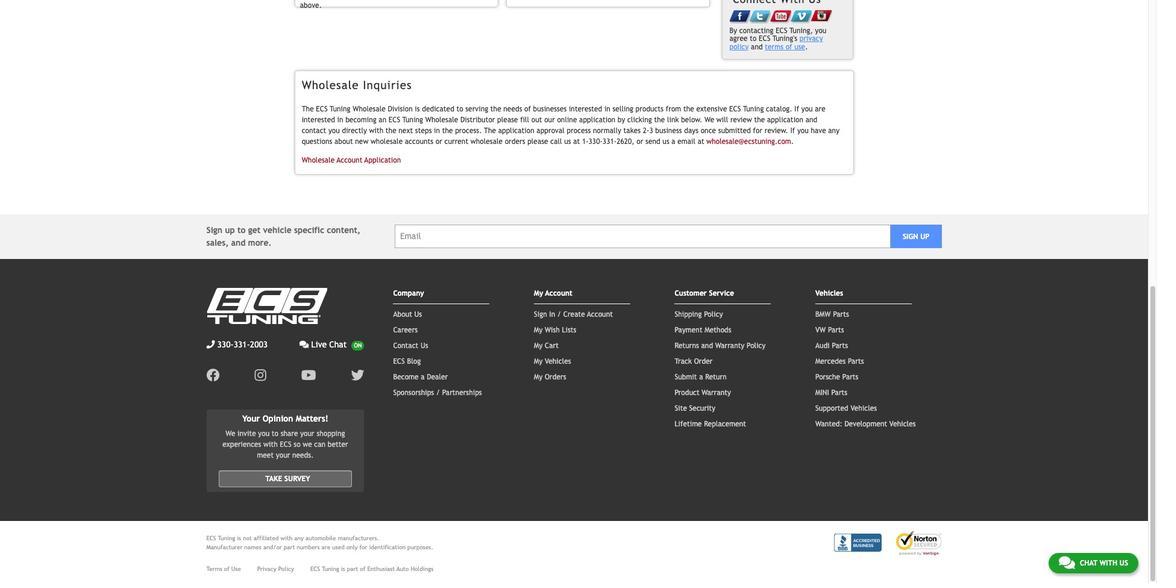 Task type: describe. For each thing, give the bounding box(es) containing it.
tuning up becoming
[[330, 105, 351, 113]]

mini
[[815, 388, 829, 397]]

become a dealer link
[[393, 373, 448, 381]]

any inside the ecs tuning is not affiliated with any automobile manufacturers. manufacturer names and/or part numbers are used only for identification purposes.
[[294, 535, 304, 542]]

vehicles right development
[[889, 420, 916, 428]]

sales,
[[206, 238, 229, 247]]

and up order on the right of page
[[701, 341, 713, 350]]

privacy policy
[[257, 566, 294, 573]]

1 vertical spatial please
[[527, 137, 548, 146]]

becoming
[[345, 116, 376, 124]]

comments image
[[299, 340, 309, 349]]

1 wholesale from the left
[[371, 137, 403, 146]]

1 horizontal spatial a
[[672, 137, 675, 146]]

1 vertical spatial in
[[337, 116, 343, 124]]

better
[[328, 441, 348, 449]]

payment methods link
[[675, 326, 731, 334]]

bmw parts link
[[815, 310, 849, 319]]

my wish lists
[[534, 326, 576, 334]]

sign for sign in / create account
[[534, 310, 547, 319]]

terms
[[765, 43, 783, 51]]

for inside the ecs tuning is not affiliated with any automobile manufacturers. manufacturer names and/or part numbers are used only for identification purposes.
[[359, 544, 367, 551]]

my vehicles link
[[534, 357, 571, 366]]

a for company
[[421, 373, 425, 381]]

create
[[563, 310, 585, 319]]

ecs blog
[[393, 357, 421, 366]]

account for wholesale
[[337, 156, 362, 165]]

parts for mercedes parts
[[848, 357, 864, 366]]

2 vertical spatial in
[[434, 126, 440, 135]]

1 horizontal spatial application
[[579, 116, 615, 124]]

track order
[[675, 357, 713, 366]]

for inside the ecs tuning wholesale division is dedicated to serving the needs of businesses interested in selling products from the extensive ecs tuning catalog. if you are interested in becoming an ecs tuning wholesale distributor please fill out our online application by clicking the link below. we will review the application and contact you directly with the next steps in the process. the application approval process normally takes 2-3 business days once submitted for review. if you have any questions about new wholesale accounts or current wholesale orders please call us at
[[753, 126, 762, 135]]

2 horizontal spatial account
[[587, 310, 613, 319]]

sign for sign up to get vehicle specific content, sales, and more.
[[206, 225, 222, 235]]

to inside we invite you to share your shopping experiences with ecs so we can better meet your needs.
[[272, 430, 278, 438]]

twitter logo image
[[351, 369, 364, 382]]

0 horizontal spatial chat
[[329, 340, 347, 349]]

you up the about
[[328, 126, 340, 135]]

by contacting ecs tuning, you agree to ecs tuning's
[[729, 27, 826, 43]]

submit a return link
[[675, 373, 727, 381]]

needs
[[503, 105, 522, 113]]

ecs blog link
[[393, 357, 421, 366]]

sponsorships / partnerships
[[393, 388, 482, 397]]

sign up
[[903, 232, 929, 241]]

we
[[303, 441, 312, 449]]

company
[[393, 289, 424, 297]]

our
[[544, 116, 555, 124]]

0 vertical spatial the
[[302, 105, 314, 113]]

wanted:
[[815, 420, 842, 428]]

vehicles up wanted: development vehicles
[[851, 404, 877, 413]]

1 horizontal spatial 330-
[[589, 137, 603, 146]]

and terms of use .
[[749, 43, 808, 51]]

are inside the ecs tuning is not affiliated with any automobile manufacturers. manufacturer names and/or part numbers are used only for identification purposes.
[[322, 544, 330, 551]]

invite
[[238, 430, 256, 438]]

get
[[248, 225, 261, 235]]

site security link
[[675, 404, 715, 413]]

customer service
[[675, 289, 734, 297]]

live
[[311, 340, 327, 349]]

contact
[[302, 126, 326, 135]]

any inside the ecs tuning wholesale division is dedicated to serving the needs of businesses interested in selling products from the extensive ecs tuning catalog. if you are interested in becoming an ecs tuning wholesale distributor please fill out our online application by clicking the link below. we will review the application and contact you directly with the next steps in the process. the application approval process normally takes 2-3 business days once submitted for review. if you have any questions about new wholesale accounts or current wholesale orders please call us at
[[828, 126, 840, 135]]

shipping policy
[[675, 310, 723, 319]]

your
[[242, 414, 260, 423]]

of inside the ecs tuning wholesale division is dedicated to serving the needs of businesses interested in selling products from the extensive ecs tuning catalog. if you are interested in becoming an ecs tuning wholesale distributor please fill out our online application by clicking the link below. we will review the application and contact you directly with the next steps in the process. the application approval process normally takes 2-3 business days once submitted for review. if you have any questions about new wholesale accounts or current wholesale orders please call us at
[[524, 105, 531, 113]]

chat with us link
[[1048, 553, 1138, 574]]

1 horizontal spatial interested
[[569, 105, 602, 113]]

review.
[[765, 126, 788, 135]]

payment
[[675, 326, 702, 334]]

we inside we invite you to share your shopping experiences with ecs so we can better meet your needs.
[[226, 430, 235, 438]]

dedicated
[[422, 105, 454, 113]]

at inside the ecs tuning wholesale division is dedicated to serving the needs of businesses interested in selling products from the extensive ecs tuning catalog. if you are interested in becoming an ecs tuning wholesale distributor please fill out our online application by clicking the link below. we will review the application and contact you directly with the next steps in the process. the application approval process normally takes 2-3 business days once submitted for review. if you have any questions about new wholesale accounts or current wholesale orders please call us at
[[573, 137, 580, 146]]

my for my wish lists
[[534, 326, 543, 334]]

2 horizontal spatial application
[[767, 116, 803, 124]]

sponsorships / partnerships link
[[393, 388, 482, 397]]

below.
[[681, 116, 702, 124]]

affiliated
[[254, 535, 279, 542]]

selling
[[613, 105, 633, 113]]

ecs tuning is part of enthusiast auto holdings
[[310, 566, 433, 573]]

0 horizontal spatial application
[[498, 126, 534, 135]]

1-
[[582, 137, 589, 146]]

privacy policy link
[[257, 565, 294, 574]]

will
[[716, 116, 728, 124]]

current
[[444, 137, 468, 146]]

submit a return
[[675, 373, 727, 381]]

so
[[294, 441, 301, 449]]

you up have
[[801, 105, 813, 113]]

wanted: development vehicles
[[815, 420, 916, 428]]

1 vertical spatial interested
[[302, 116, 335, 124]]

mercedes parts
[[815, 357, 864, 366]]

2 vertical spatial us
[[1120, 559, 1128, 568]]

wholesale account application
[[302, 156, 401, 165]]

tuning's
[[773, 35, 797, 43]]

to inside the ecs tuning wholesale division is dedicated to serving the needs of businesses interested in selling products from the extensive ecs tuning catalog. if you are interested in becoming an ecs tuning wholesale distributor please fill out our online application by clicking the link below. we will review the application and contact you directly with the next steps in the process. the application approval process normally takes 2-3 business days once submitted for review. if you have any questions about new wholesale accounts or current wholesale orders please call us at
[[456, 105, 463, 113]]

parts for porsche parts
[[842, 373, 858, 381]]

automobile
[[305, 535, 336, 542]]

share
[[281, 430, 298, 438]]

wish
[[545, 326, 560, 334]]

up for sign up
[[920, 232, 929, 241]]

the down an
[[386, 126, 396, 135]]

specific
[[294, 225, 324, 235]]

process
[[567, 126, 591, 135]]

my for my orders
[[534, 373, 543, 381]]

to inside sign up to get vehicle specific content, sales, and more.
[[237, 225, 246, 235]]

with inside the ecs tuning wholesale division is dedicated to serving the needs of businesses interested in selling products from the extensive ecs tuning catalog. if you are interested in becoming an ecs tuning wholesale distributor please fill out our online application by clicking the link below. we will review the application and contact you directly with the next steps in the process. the application approval process normally takes 2-3 business days once submitted for review. if you have any questions about new wholesale accounts or current wholesale orders please call us at
[[369, 126, 383, 135]]

lifetime
[[675, 420, 702, 428]]

parts for audi parts
[[832, 341, 848, 350]]

have
[[811, 126, 826, 135]]

identification
[[369, 544, 406, 551]]

division
[[388, 105, 413, 113]]

and down contacting
[[751, 43, 763, 51]]

ecs tuning is not affiliated with any automobile manufacturers. manufacturer names and/or part numbers are used only for identification purposes.
[[206, 535, 433, 551]]

the left link
[[654, 116, 665, 124]]

businesses
[[533, 105, 567, 113]]

meet
[[257, 452, 274, 460]]

contacting
[[739, 27, 774, 35]]

only
[[346, 544, 358, 551]]

bmw
[[815, 310, 831, 319]]

cart
[[545, 341, 559, 350]]

needs.
[[292, 452, 314, 460]]

purposes.
[[407, 544, 433, 551]]

mini parts
[[815, 388, 847, 397]]

site security
[[675, 404, 715, 413]]

vehicles up the orders
[[545, 357, 571, 366]]

payment methods
[[675, 326, 731, 334]]

takes
[[623, 126, 641, 135]]

facebook logo image
[[206, 369, 220, 382]]

330-331-2003 link
[[206, 338, 268, 351]]

1 vertical spatial the
[[484, 126, 496, 135]]

privacy policy link
[[729, 35, 823, 51]]

2 at from the left
[[698, 137, 704, 146]]

phone image
[[206, 340, 215, 349]]

my for my cart
[[534, 341, 543, 350]]

extensive
[[696, 105, 727, 113]]

products
[[636, 105, 664, 113]]

supported
[[815, 404, 848, 413]]

and inside the ecs tuning wholesale division is dedicated to serving the needs of businesses interested in selling products from the extensive ecs tuning catalog. if you are interested in becoming an ecs tuning wholesale distributor please fill out our online application by clicking the link below. we will review the application and contact you directly with the next steps in the process. the application approval process normally takes 2-3 business days once submitted for review. if you have any questions about new wholesale accounts or current wholesale orders please call us at
[[806, 116, 817, 124]]

is for ecs tuning is part of enthusiast auto holdings
[[341, 566, 345, 573]]

product
[[675, 388, 699, 397]]

can
[[314, 441, 326, 449]]

you inside we invite you to share your shopping experiences with ecs so we can better meet your needs.
[[258, 430, 270, 438]]

business
[[655, 126, 682, 135]]

contact
[[393, 341, 418, 350]]

2 or from the left
[[637, 137, 643, 146]]

vw parts
[[815, 326, 844, 334]]

the up below.
[[683, 105, 694, 113]]

names
[[244, 544, 261, 551]]

the left needs
[[490, 105, 501, 113]]

tuning up the next
[[402, 116, 423, 124]]

1 vertical spatial chat
[[1080, 559, 1097, 568]]

my for my account
[[534, 289, 543, 297]]



Task type: locate. For each thing, give the bounding box(es) containing it.
us right contact
[[421, 341, 428, 350]]

to right agree
[[750, 35, 757, 43]]

if right review.
[[790, 126, 795, 135]]

are down automobile
[[322, 544, 330, 551]]

0 vertical spatial 331-
[[603, 137, 617, 146]]

any up numbers
[[294, 535, 304, 542]]

with right comments icon
[[1100, 559, 1117, 568]]

0 horizontal spatial or
[[436, 137, 442, 146]]

2 us from the left
[[662, 137, 669, 146]]

sign in / create account link
[[534, 310, 613, 319]]

security
[[689, 404, 715, 413]]

part inside the ecs tuning is not affiliated with any automobile manufacturers. manufacturer names and/or part numbers are used only for identification purposes.
[[284, 544, 295, 551]]

1 vertical spatial is
[[237, 535, 241, 542]]

dealer
[[427, 373, 448, 381]]

mercedes
[[815, 357, 846, 366]]

policy
[[729, 43, 749, 51]]

1 vertical spatial your
[[276, 452, 290, 460]]

us right 'about'
[[414, 310, 422, 319]]

1 horizontal spatial the
[[484, 126, 496, 135]]

comments image
[[1059, 556, 1075, 570]]

opinion
[[263, 414, 293, 423]]

sponsorships
[[393, 388, 434, 397]]

ecs tuning image
[[206, 288, 327, 324]]

vehicles
[[815, 289, 843, 297], [545, 357, 571, 366], [851, 404, 877, 413], [889, 420, 916, 428]]

terms of use link
[[206, 565, 241, 574]]

is for ecs tuning is not affiliated with any automobile manufacturers. manufacturer names and/or part numbers are used only for identification purposes.
[[237, 535, 241, 542]]

my left "cart"
[[534, 341, 543, 350]]

agree
[[729, 35, 748, 43]]

0 horizontal spatial your
[[276, 452, 290, 460]]

0 horizontal spatial the
[[302, 105, 314, 113]]

5 my from the top
[[534, 373, 543, 381]]

vehicles up bmw parts
[[815, 289, 843, 297]]

0 vertical spatial /
[[557, 310, 561, 319]]

shipping policy link
[[675, 310, 723, 319]]

2 vertical spatial policy
[[278, 566, 294, 573]]

any right have
[[828, 126, 840, 135]]

2 horizontal spatial policy
[[747, 341, 766, 350]]

wholesale@ecstuning.com link
[[706, 137, 791, 146]]

tuning inside the ecs tuning is not affiliated with any automobile manufacturers. manufacturer names and/or part numbers are used only for identification purposes.
[[218, 535, 235, 542]]

interested up online
[[569, 105, 602, 113]]

. down tuning,
[[805, 43, 808, 51]]

330- right the phone "image"
[[217, 340, 234, 349]]

youtube logo image
[[301, 369, 316, 382]]

2 wholesale from the left
[[471, 137, 503, 146]]

your up we
[[300, 430, 314, 438]]

my for my vehicles
[[534, 357, 543, 366]]

0 horizontal spatial us
[[564, 137, 571, 146]]

tuning down used
[[322, 566, 339, 573]]

1 horizontal spatial /
[[557, 310, 561, 319]]

is left not
[[237, 535, 241, 542]]

us for contact us
[[421, 341, 428, 350]]

or down 2-
[[637, 137, 643, 146]]

review
[[730, 116, 752, 124]]

0 horizontal spatial wholesale
[[371, 137, 403, 146]]

order
[[694, 357, 713, 366]]

1 vertical spatial us
[[421, 341, 428, 350]]

parts for bmw parts
[[833, 310, 849, 319]]

my down "my cart" link
[[534, 357, 543, 366]]

1 horizontal spatial we
[[704, 116, 714, 124]]

warranty down "return"
[[702, 388, 731, 397]]

0 horizontal spatial up
[[225, 225, 235, 235]]

directly
[[342, 126, 367, 135]]

with down an
[[369, 126, 383, 135]]

or inside the ecs tuning wholesale division is dedicated to serving the needs of businesses interested in selling products from the extensive ecs tuning catalog. if you are interested in becoming an ecs tuning wholesale distributor please fill out our online application by clicking the link below. we will review the application and contact you directly with the next steps in the process. the application approval process normally takes 2-3 business days once submitted for review. if you have any questions about new wholesale accounts or current wholesale orders please call us at
[[436, 137, 442, 146]]

link
[[667, 116, 679, 124]]

ecs inside we invite you to share your shopping experiences with ecs so we can better meet your needs.
[[280, 441, 292, 449]]

0 horizontal spatial we
[[226, 430, 235, 438]]

the right review
[[754, 116, 765, 124]]

1 vertical spatial warranty
[[702, 388, 731, 397]]

1-330-331-2620, or send us a email at wholesale@ecstuning.com .
[[582, 137, 794, 146]]

2 horizontal spatial sign
[[903, 232, 918, 241]]

is right division
[[415, 105, 420, 113]]

at left 1-
[[573, 137, 580, 146]]

1 horizontal spatial us
[[662, 137, 669, 146]]

1 vertical spatial any
[[294, 535, 304, 542]]

sign inside button
[[903, 232, 918, 241]]

my orders
[[534, 373, 566, 381]]

at down 'once'
[[698, 137, 704, 146]]

330- inside 'link'
[[217, 340, 234, 349]]

we inside the ecs tuning wholesale division is dedicated to serving the needs of businesses interested in selling products from the extensive ecs tuning catalog. if you are interested in becoming an ecs tuning wholesale distributor please fill out our online application by clicking the link below. we will review the application and contact you directly with the next steps in the process. the application approval process normally takes 2-3 business days once submitted for review. if you have any questions about new wholesale accounts or current wholesale orders please call us at
[[704, 116, 714, 124]]

with up the and/or
[[281, 535, 292, 542]]

interested up contact
[[302, 116, 335, 124]]

account right create
[[587, 310, 613, 319]]

part down only
[[347, 566, 358, 573]]

please down approval in the left top of the page
[[527, 137, 548, 146]]

2 horizontal spatial a
[[699, 373, 703, 381]]

1 horizontal spatial are
[[815, 105, 825, 113]]

policy for shipping policy
[[704, 310, 723, 319]]

the
[[490, 105, 501, 113], [683, 105, 694, 113], [654, 116, 665, 124], [754, 116, 765, 124], [386, 126, 396, 135], [442, 126, 453, 135]]

0 horizontal spatial for
[[359, 544, 367, 551]]

1 horizontal spatial for
[[753, 126, 762, 135]]

0 horizontal spatial please
[[497, 116, 518, 124]]

parts up 'porsche parts'
[[848, 357, 864, 366]]

account
[[337, 156, 362, 165], [545, 289, 572, 297], [587, 310, 613, 319]]

tuning up manufacturer
[[218, 535, 235, 542]]

0 vertical spatial policy
[[704, 310, 723, 319]]

2620,
[[617, 137, 634, 146]]

331- right the phone "image"
[[234, 340, 250, 349]]

for down manufacturers.
[[359, 544, 367, 551]]

3
[[649, 126, 653, 135]]

0 vertical spatial your
[[300, 430, 314, 438]]

0 horizontal spatial in
[[337, 116, 343, 124]]

sign inside sign up to get vehicle specific content, sales, and more.
[[206, 225, 222, 235]]

0 horizontal spatial a
[[421, 373, 425, 381]]

with inside we invite you to share your shopping experiences with ecs so we can better meet your needs.
[[263, 441, 278, 449]]

my
[[534, 289, 543, 297], [534, 326, 543, 334], [534, 341, 543, 350], [534, 357, 543, 366], [534, 373, 543, 381]]

is down used
[[341, 566, 345, 573]]

email
[[678, 137, 695, 146]]

policy for privacy policy
[[278, 566, 294, 573]]

a down the business
[[672, 137, 675, 146]]

1 horizontal spatial please
[[527, 137, 548, 146]]

0 vertical spatial please
[[497, 116, 518, 124]]

sign up button
[[891, 225, 942, 248]]

0 vertical spatial for
[[753, 126, 762, 135]]

0 horizontal spatial 330-
[[217, 340, 234, 349]]

/ right in
[[557, 310, 561, 319]]

careers link
[[393, 326, 418, 334]]

my left the orders
[[534, 373, 543, 381]]

ecs inside the ecs tuning is not affiliated with any automobile manufacturers. manufacturer names and/or part numbers are used only for identification purposes.
[[206, 535, 216, 542]]

wholesale inquiries
[[302, 78, 412, 91]]

1 horizontal spatial part
[[347, 566, 358, 573]]

us right comments icon
[[1120, 559, 1128, 568]]

to left get on the left top of page
[[237, 225, 246, 235]]

wanted: development vehicles link
[[815, 420, 916, 428]]

you right tuning,
[[815, 27, 826, 35]]

1 horizontal spatial your
[[300, 430, 314, 438]]

4 my from the top
[[534, 357, 543, 366]]

1 horizontal spatial account
[[545, 289, 572, 297]]

1 or from the left
[[436, 137, 442, 146]]

0 horizontal spatial interested
[[302, 116, 335, 124]]

clicking
[[627, 116, 652, 124]]

steps
[[415, 126, 432, 135]]

1 horizontal spatial in
[[434, 126, 440, 135]]

a left dealer
[[421, 373, 425, 381]]

a left "return"
[[699, 373, 703, 381]]

1 horizontal spatial up
[[920, 232, 929, 241]]

application up normally
[[579, 116, 615, 124]]

0 horizontal spatial sign
[[206, 225, 222, 235]]

your right meet
[[276, 452, 290, 460]]

use
[[794, 43, 805, 51]]

0 vertical spatial .
[[805, 43, 808, 51]]

product warranty
[[675, 388, 731, 397]]

330- down normally
[[589, 137, 603, 146]]

1 vertical spatial for
[[359, 544, 367, 551]]

with
[[369, 126, 383, 135], [263, 441, 278, 449], [281, 535, 292, 542], [1100, 559, 1117, 568]]

us down the business
[[662, 137, 669, 146]]

2-
[[643, 126, 649, 135]]

policy
[[704, 310, 723, 319], [747, 341, 766, 350], [278, 566, 294, 573]]

in
[[549, 310, 555, 319]]

account for my
[[545, 289, 572, 297]]

1 vertical spatial /
[[436, 388, 440, 397]]

if
[[794, 105, 799, 113], [790, 126, 795, 135]]

you left have
[[797, 126, 809, 135]]

1 at from the left
[[573, 137, 580, 146]]

part
[[284, 544, 295, 551], [347, 566, 358, 573]]

Email email field
[[395, 225, 891, 248]]

my left "wish"
[[534, 326, 543, 334]]

shopping
[[317, 430, 345, 438]]

part right the and/or
[[284, 544, 295, 551]]

application down catalog.
[[767, 116, 803, 124]]

or
[[436, 137, 442, 146], [637, 137, 643, 146]]

2 horizontal spatial in
[[604, 105, 610, 113]]

1 horizontal spatial sign
[[534, 310, 547, 319]]

0 horizontal spatial are
[[322, 544, 330, 551]]

accounts
[[405, 137, 433, 146]]

warranty down methods
[[715, 341, 744, 350]]

1 horizontal spatial .
[[805, 43, 808, 51]]

0 horizontal spatial /
[[436, 388, 440, 397]]

2 vertical spatial is
[[341, 566, 345, 573]]

1 vertical spatial policy
[[747, 341, 766, 350]]

1 vertical spatial we
[[226, 430, 235, 438]]

3 my from the top
[[534, 341, 543, 350]]

chat right comments icon
[[1080, 559, 1097, 568]]

please
[[497, 116, 518, 124], [527, 137, 548, 146]]

up for sign up to get vehicle specific content, sales, and more.
[[225, 225, 235, 235]]

to inside by contacting ecs tuning, you agree to ecs tuning's
[[750, 35, 757, 43]]

enthusiast auto holdings link
[[367, 565, 433, 574]]

my up my wish lists link
[[534, 289, 543, 297]]

up inside button
[[920, 232, 929, 241]]

the down distributor
[[484, 126, 496, 135]]

sign for sign up
[[903, 232, 918, 241]]

the up current
[[442, 126, 453, 135]]

1 us from the left
[[564, 137, 571, 146]]

0 vertical spatial if
[[794, 105, 799, 113]]

/ down dealer
[[436, 388, 440, 397]]

sign up to get vehicle specific content, sales, and more.
[[206, 225, 360, 247]]

2 my from the top
[[534, 326, 543, 334]]

and
[[751, 43, 763, 51], [806, 116, 817, 124], [231, 238, 246, 247], [701, 341, 713, 350]]

0 vertical spatial are
[[815, 105, 825, 113]]

chat right live
[[329, 340, 347, 349]]

lifetime replacement link
[[675, 420, 746, 428]]

with inside the ecs tuning is not affiliated with any automobile manufacturers. manufacturer names and/or part numbers are used only for identification purposes.
[[281, 535, 292, 542]]

1 horizontal spatial is
[[341, 566, 345, 573]]

to left serving
[[456, 105, 463, 113]]

by
[[729, 27, 737, 35]]

are inside the ecs tuning wholesale division is dedicated to serving the needs of businesses interested in selling products from the extensive ecs tuning catalog. if you are interested in becoming an ecs tuning wholesale distributor please fill out our online application by clicking the link below. we will review the application and contact you directly with the next steps in the process. the application approval process normally takes 2-3 business days once submitted for review. if you have any questions about new wholesale accounts or current wholesale orders please call us at
[[815, 105, 825, 113]]

2 horizontal spatial is
[[415, 105, 420, 113]]

0 horizontal spatial at
[[573, 137, 580, 146]]

audi parts link
[[815, 341, 848, 350]]

and inside sign up to get vehicle specific content, sales, and more.
[[231, 238, 246, 247]]

wholesale@ecstuning.com
[[706, 137, 791, 146]]

parts for mini parts
[[831, 388, 847, 397]]

use
[[231, 566, 241, 573]]

0 horizontal spatial part
[[284, 544, 295, 551]]

if right catalog.
[[794, 105, 799, 113]]

1 horizontal spatial or
[[637, 137, 643, 146]]

submit
[[675, 373, 697, 381]]

0 vertical spatial in
[[604, 105, 610, 113]]

1 horizontal spatial 331-
[[603, 137, 617, 146]]

0 vertical spatial any
[[828, 126, 840, 135]]

us inside the ecs tuning wholesale division is dedicated to serving the needs of businesses interested in selling products from the extensive ecs tuning catalog. if you are interested in becoming an ecs tuning wholesale distributor please fill out our online application by clicking the link below. we will review the application and contact you directly with the next steps in the process. the application approval process normally takes 2-3 business days once submitted for review. if you have any questions about new wholesale accounts or current wholesale orders please call us at
[[564, 137, 571, 146]]

you right invite
[[258, 430, 270, 438]]

normally
[[593, 126, 621, 135]]

and right sales,
[[231, 238, 246, 247]]

is inside the ecs tuning is not affiliated with any automobile manufacturers. manufacturer names and/or part numbers are used only for identification purposes.
[[237, 535, 241, 542]]

of inside terms of use link
[[224, 566, 229, 573]]

are up have
[[815, 105, 825, 113]]

1 my from the top
[[534, 289, 543, 297]]

the up contact
[[302, 105, 314, 113]]

in right steps
[[434, 126, 440, 135]]

0 horizontal spatial policy
[[278, 566, 294, 573]]

parts right vw
[[828, 326, 844, 334]]

in up "directly"
[[337, 116, 343, 124]]

and/or
[[263, 544, 282, 551]]

site
[[675, 404, 687, 413]]

mini parts link
[[815, 388, 847, 397]]

fill
[[520, 116, 529, 124]]

0 vertical spatial interested
[[569, 105, 602, 113]]

porsche parts link
[[815, 373, 858, 381]]

and up have
[[806, 116, 817, 124]]

any
[[828, 126, 840, 135], [294, 535, 304, 542]]

0 vertical spatial we
[[704, 116, 714, 124]]

1 horizontal spatial wholesale
[[471, 137, 503, 146]]

. down catalog.
[[791, 137, 794, 146]]

1 vertical spatial are
[[322, 544, 330, 551]]

0 vertical spatial part
[[284, 544, 295, 551]]

parts down mercedes parts link
[[842, 373, 858, 381]]

parts for vw parts
[[828, 326, 844, 334]]

audi
[[815, 341, 830, 350]]

porsche parts
[[815, 373, 858, 381]]

parts down 'porsche parts'
[[831, 388, 847, 397]]

survey
[[284, 475, 310, 483]]

my vehicles
[[534, 357, 571, 366]]

331- down normally
[[603, 137, 617, 146]]

1 vertical spatial 330-
[[217, 340, 234, 349]]

1 horizontal spatial at
[[698, 137, 704, 146]]

about
[[393, 310, 412, 319]]

1 vertical spatial if
[[790, 126, 795, 135]]

a for customer service
[[699, 373, 703, 381]]

1 horizontal spatial policy
[[704, 310, 723, 319]]

lifetime replacement
[[675, 420, 746, 428]]

auto
[[397, 566, 409, 573]]

tuning up review
[[743, 105, 764, 113]]

once
[[701, 126, 716, 135]]

up inside sign up to get vehicle specific content, sales, and more.
[[225, 225, 235, 235]]

account up in
[[545, 289, 572, 297]]

us right call
[[564, 137, 571, 146]]

more.
[[248, 238, 272, 247]]

331- inside 'link'
[[234, 340, 250, 349]]

with up meet
[[263, 441, 278, 449]]

parts up mercedes parts
[[832, 341, 848, 350]]

we up 'once'
[[704, 116, 714, 124]]

approval
[[537, 126, 565, 135]]

new
[[355, 137, 368, 146]]

2 vertical spatial account
[[587, 310, 613, 319]]

0 vertical spatial warranty
[[715, 341, 744, 350]]

we up experiences
[[226, 430, 235, 438]]

1 vertical spatial .
[[791, 137, 794, 146]]

take survey button
[[218, 471, 352, 488]]

instagram logo image
[[255, 369, 266, 382]]

in left selling
[[604, 105, 610, 113]]

1 horizontal spatial any
[[828, 126, 840, 135]]

track order link
[[675, 357, 713, 366]]

matters!
[[296, 414, 328, 423]]

to left share
[[272, 430, 278, 438]]

terms of use
[[206, 566, 241, 573]]

development
[[845, 420, 887, 428]]

replacement
[[704, 420, 746, 428]]

wholesale down process.
[[471, 137, 503, 146]]

1 horizontal spatial chat
[[1080, 559, 1097, 568]]

0 vertical spatial is
[[415, 105, 420, 113]]

account down the about
[[337, 156, 362, 165]]

parts right 'bmw'
[[833, 310, 849, 319]]

0 horizontal spatial any
[[294, 535, 304, 542]]

is inside the ecs tuning wholesale division is dedicated to serving the needs of businesses interested in selling products from the extensive ecs tuning catalog. if you are interested in becoming an ecs tuning wholesale distributor please fill out our online application by clicking the link below. we will review the application and contact you directly with the next steps in the process. the application approval process normally takes 2-3 business days once submitted for review. if you have any questions about new wholesale accounts or current wholesale orders please call us at
[[415, 105, 420, 113]]

0 vertical spatial us
[[414, 310, 422, 319]]

0 horizontal spatial account
[[337, 156, 362, 165]]

1 vertical spatial part
[[347, 566, 358, 573]]

numbers
[[297, 544, 320, 551]]

wholesale up application
[[371, 137, 403, 146]]

orders
[[545, 373, 566, 381]]

of
[[786, 43, 792, 51], [524, 105, 531, 113], [224, 566, 229, 573], [360, 566, 365, 573]]

we invite you to share your shopping experiences with ecs so we can better meet your needs.
[[222, 430, 348, 460]]

0 vertical spatial chat
[[329, 340, 347, 349]]

or left current
[[436, 137, 442, 146]]

my orders link
[[534, 373, 566, 381]]

please down needs
[[497, 116, 518, 124]]

application up orders
[[498, 126, 534, 135]]

us for about us
[[414, 310, 422, 319]]

you inside by contacting ecs tuning, you agree to ecs tuning's
[[815, 27, 826, 35]]

0 vertical spatial account
[[337, 156, 362, 165]]



Task type: vqa. For each thing, say whether or not it's contained in the screenshot.
the 'Audi Parts' link at bottom right
yes



